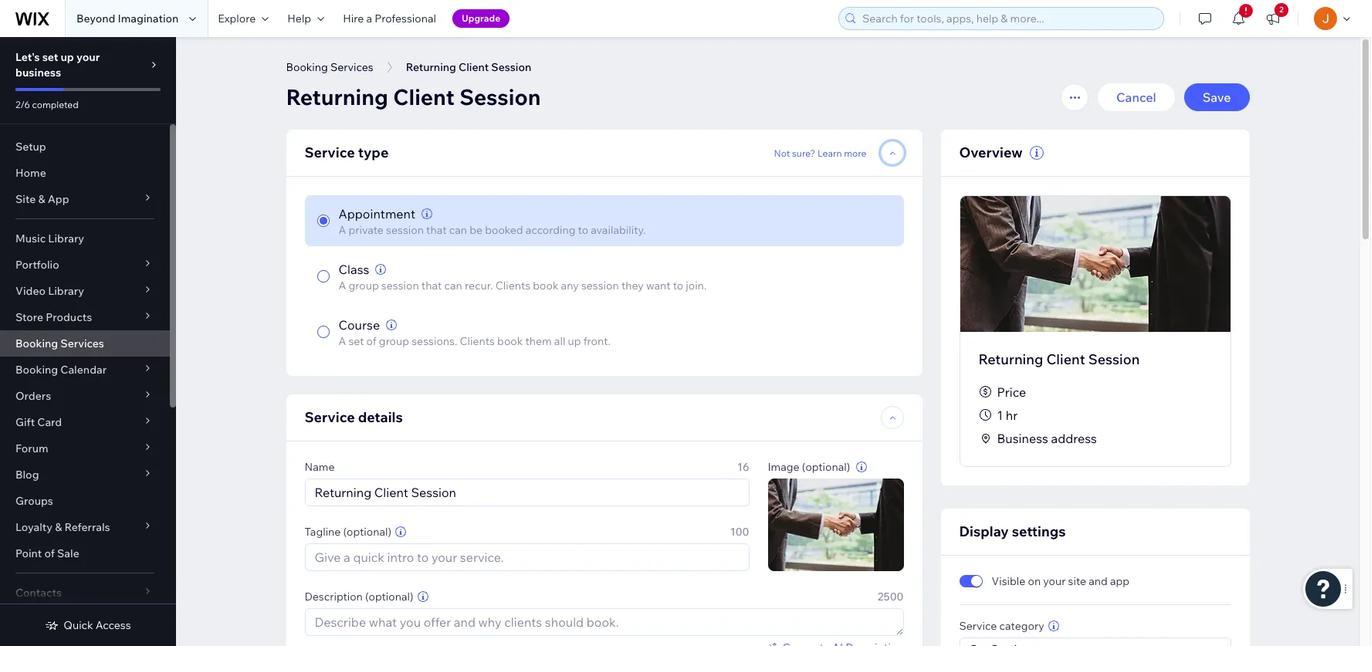 Task type: describe. For each thing, give the bounding box(es) containing it.
be
[[470, 223, 483, 237]]

course
[[339, 317, 380, 333]]

1 horizontal spatial your
[[1044, 575, 1066, 589]]

& for site
[[38, 192, 45, 206]]

quick access
[[64, 619, 131, 633]]

that for appointment
[[426, 223, 447, 237]]

2 vertical spatial returning
[[979, 351, 1044, 368]]

point
[[15, 547, 42, 561]]

hire a professional
[[343, 12, 436, 25]]

service for service type
[[305, 144, 355, 161]]

service category
[[960, 620, 1045, 633]]

point of sale
[[15, 547, 79, 561]]

booking services button
[[278, 56, 381, 79]]

client inside returning client session "button"
[[459, 60, 489, 74]]

want
[[646, 279, 671, 293]]

service details
[[305, 409, 403, 426]]

explore
[[218, 12, 256, 25]]

gift card
[[15, 416, 62, 430]]

tagline
[[305, 525, 341, 539]]

quick access button
[[45, 619, 131, 633]]

music
[[15, 232, 46, 246]]

gift card button
[[0, 409, 170, 436]]

upgrade button
[[453, 9, 510, 28]]

a set of group sessions. clients book them all up front.
[[339, 334, 611, 348]]

booking calendar
[[15, 363, 107, 377]]

1 vertical spatial returning
[[286, 83, 388, 110]]

booking services for booking services button
[[286, 60, 374, 74]]

store
[[15, 311, 43, 324]]

home
[[15, 166, 46, 180]]

portfolio button
[[0, 252, 170, 278]]

video library button
[[0, 278, 170, 304]]

2 vertical spatial session
[[1089, 351, 1140, 368]]

a private session that can be booked according to availability.
[[339, 223, 646, 237]]

blog
[[15, 468, 39, 482]]

description
[[305, 590, 363, 604]]

loyalty
[[15, 521, 53, 535]]

business
[[998, 431, 1049, 446]]

a
[[366, 12, 372, 25]]

2 vertical spatial returning client session
[[979, 351, 1140, 368]]

category
[[1000, 620, 1045, 633]]

(optional) for description (optional)
[[365, 590, 414, 604]]

set for a
[[349, 334, 364, 348]]

hire
[[343, 12, 364, 25]]

products
[[46, 311, 92, 324]]

portfolio
[[15, 258, 59, 272]]

library for video library
[[48, 284, 84, 298]]

image (optional)
[[768, 460, 851, 474]]

forum
[[15, 442, 48, 456]]

app
[[48, 192, 69, 206]]

calendar
[[60, 363, 107, 377]]

sale
[[57, 547, 79, 561]]

2/6
[[15, 99, 30, 110]]

blog button
[[0, 462, 170, 488]]

any
[[561, 279, 579, 293]]

0 horizontal spatial client
[[393, 83, 455, 110]]

price
[[998, 385, 1027, 400]]

appointment
[[339, 206, 416, 222]]

services for booking services link
[[60, 337, 104, 351]]

hr
[[1006, 408, 1018, 423]]

music library link
[[0, 226, 170, 252]]

home link
[[0, 160, 170, 186]]

description (optional)
[[305, 590, 414, 604]]

a for course
[[339, 334, 346, 348]]

according
[[526, 223, 576, 237]]

(optional) for tagline (optional)
[[343, 525, 392, 539]]

a for class
[[339, 279, 346, 293]]

not sure? learn more
[[774, 147, 867, 159]]

save
[[1203, 90, 1232, 105]]

display
[[960, 523, 1009, 541]]

cancel button
[[1099, 83, 1175, 111]]

availability.
[[591, 223, 646, 237]]

up inside option group
[[568, 334, 581, 348]]

beyond
[[76, 12, 115, 25]]

services for booking services button
[[331, 60, 374, 74]]

recur.
[[465, 279, 493, 293]]

your inside let's set up your business
[[76, 50, 100, 64]]

contacts button
[[0, 580, 170, 606]]

type
[[358, 144, 389, 161]]

contacts
[[15, 586, 62, 600]]

a group session that can recur. clients book any session they want to join.
[[339, 279, 707, 293]]

library for music library
[[48, 232, 84, 246]]

1 vertical spatial returning client session
[[286, 83, 541, 110]]

0 vertical spatial clients
[[496, 279, 531, 293]]

returning client session inside "button"
[[406, 60, 532, 74]]

service for service details
[[305, 409, 355, 426]]

display settings
[[960, 523, 1066, 541]]

service type
[[305, 144, 389, 161]]

(optional) for image (optional)
[[802, 460, 851, 474]]

not sure? learn more link
[[774, 146, 867, 160]]



Task type: vqa. For each thing, say whether or not it's contained in the screenshot.
the left &
yes



Task type: locate. For each thing, give the bounding box(es) containing it.
1 vertical spatial group
[[379, 334, 409, 348]]

& inside 'popup button'
[[55, 521, 62, 535]]

0 vertical spatial services
[[331, 60, 374, 74]]

card
[[37, 416, 62, 430]]

option group
[[305, 195, 904, 358]]

group down class
[[349, 279, 379, 293]]

& right loyalty
[[55, 521, 62, 535]]

2 library from the top
[[48, 284, 84, 298]]

1 vertical spatial (optional)
[[343, 525, 392, 539]]

session down private
[[381, 279, 419, 293]]

0 vertical spatial to
[[578, 223, 589, 237]]

image
[[768, 460, 800, 474]]

app
[[1111, 575, 1130, 589]]

setup
[[15, 140, 46, 154]]

booking inside popup button
[[15, 363, 58, 377]]

booking for booking services link
[[15, 337, 58, 351]]

that
[[426, 223, 447, 237], [422, 279, 442, 293]]

booking services down hire
[[286, 60, 374, 74]]

set inside option group
[[349, 334, 364, 348]]

your down beyond
[[76, 50, 100, 64]]

1 horizontal spatial services
[[331, 60, 374, 74]]

book left "them"
[[498, 334, 523, 348]]

of down course
[[367, 334, 377, 348]]

services
[[331, 60, 374, 74], [60, 337, 104, 351]]

completed
[[32, 99, 79, 110]]

0 vertical spatial can
[[449, 223, 467, 237]]

help button
[[278, 0, 334, 37]]

returning client session down returning client session "button"
[[286, 83, 541, 110]]

1 vertical spatial of
[[44, 547, 55, 561]]

2 button
[[1257, 0, 1291, 37]]

help
[[288, 12, 311, 25]]

loyalty & referrals
[[15, 521, 110, 535]]

to right according on the top left of page
[[578, 223, 589, 237]]

of inside point of sale link
[[44, 547, 55, 561]]

1 vertical spatial up
[[568, 334, 581, 348]]

3 a from the top
[[339, 334, 346, 348]]

site & app button
[[0, 186, 170, 212]]

booking services link
[[0, 331, 170, 357]]

set inside let's set up your business
[[42, 50, 58, 64]]

join.
[[686, 279, 707, 293]]

0 vertical spatial booking
[[286, 60, 328, 74]]

can for appointment
[[449, 223, 467, 237]]

2 vertical spatial service
[[960, 620, 998, 633]]

settings
[[1013, 523, 1066, 541]]

can left recur.
[[445, 279, 463, 293]]

forum button
[[0, 436, 170, 462]]

1 horizontal spatial client
[[459, 60, 489, 74]]

0 vertical spatial of
[[367, 334, 377, 348]]

address
[[1052, 431, 1098, 446]]

of inside option group
[[367, 334, 377, 348]]

returning down professional
[[406, 60, 457, 74]]

that for class
[[422, 279, 442, 293]]

them
[[526, 334, 552, 348]]

booking services up booking calendar
[[15, 337, 104, 351]]

0 vertical spatial that
[[426, 223, 447, 237]]

tagline (optional)
[[305, 525, 392, 539]]

2 horizontal spatial returning
[[979, 351, 1044, 368]]

gift
[[15, 416, 35, 430]]

clients right recur.
[[496, 279, 531, 293]]

visible on your site and app
[[992, 575, 1130, 589]]

0 horizontal spatial set
[[42, 50, 58, 64]]

booking for booking calendar popup button
[[15, 363, 58, 377]]

service left type
[[305, 144, 355, 161]]

music library
[[15, 232, 84, 246]]

book left any
[[533, 279, 559, 293]]

can for class
[[445, 279, 463, 293]]

1 vertical spatial service
[[305, 409, 355, 426]]

a
[[339, 223, 346, 237], [339, 279, 346, 293], [339, 334, 346, 348]]

that left be
[[426, 223, 447, 237]]

let's
[[15, 50, 40, 64]]

your right on
[[1044, 575, 1066, 589]]

quick
[[64, 619, 93, 633]]

sidebar element
[[0, 37, 176, 647]]

0 horizontal spatial of
[[44, 547, 55, 561]]

loyalty & referrals button
[[0, 514, 170, 541]]

that left recur.
[[422, 279, 442, 293]]

2 a from the top
[[339, 279, 346, 293]]

referrals
[[65, 521, 110, 535]]

returning inside returning client session "button"
[[406, 60, 457, 74]]

1 horizontal spatial booking services
[[286, 60, 374, 74]]

1 vertical spatial to
[[673, 279, 684, 293]]

services up calendar
[[60, 337, 104, 351]]

returning client session up price
[[979, 351, 1140, 368]]

up inside let's set up your business
[[61, 50, 74, 64]]

booking services
[[286, 60, 374, 74], [15, 337, 104, 351]]

0 vertical spatial returning
[[406, 60, 457, 74]]

a down class
[[339, 279, 346, 293]]

a left private
[[339, 223, 346, 237]]

visible
[[992, 575, 1026, 589]]

hire a professional link
[[334, 0, 446, 37]]

video library
[[15, 284, 84, 298]]

booking services inside booking services button
[[286, 60, 374, 74]]

site
[[15, 192, 36, 206]]

Name field
[[310, 480, 744, 506]]

on
[[1029, 575, 1041, 589]]

returning up price
[[979, 351, 1044, 368]]

1 horizontal spatial clients
[[496, 279, 531, 293]]

0 vertical spatial up
[[61, 50, 74, 64]]

1 horizontal spatial set
[[349, 334, 364, 348]]

0 horizontal spatial &
[[38, 192, 45, 206]]

can
[[449, 223, 467, 237], [445, 279, 463, 293]]

site
[[1069, 575, 1087, 589]]

1 horizontal spatial &
[[55, 521, 62, 535]]

0 vertical spatial your
[[76, 50, 100, 64]]

1 vertical spatial services
[[60, 337, 104, 351]]

1 hr
[[998, 408, 1018, 423]]

1 library from the top
[[48, 232, 84, 246]]

1 vertical spatial booking
[[15, 337, 58, 351]]

to left join.
[[673, 279, 684, 293]]

0 horizontal spatial returning
[[286, 83, 388, 110]]

services down hire
[[331, 60, 374, 74]]

private
[[349, 223, 384, 237]]

option group containing appointment
[[305, 195, 904, 358]]

0 vertical spatial session
[[492, 60, 532, 74]]

business
[[15, 66, 61, 80]]

let's set up your business
[[15, 50, 100, 80]]

0 vertical spatial &
[[38, 192, 45, 206]]

session down appointment
[[386, 223, 424, 237]]

0 vertical spatial group
[[349, 279, 379, 293]]

0 horizontal spatial services
[[60, 337, 104, 351]]

1 horizontal spatial up
[[568, 334, 581, 348]]

booking for booking services button
[[286, 60, 328, 74]]

services inside button
[[331, 60, 374, 74]]

session inside "button"
[[492, 60, 532, 74]]

booking up orders
[[15, 363, 58, 377]]

returning client session button
[[398, 56, 539, 79]]

group down course
[[379, 334, 409, 348]]

booked
[[485, 223, 523, 237]]

session right any
[[582, 279, 619, 293]]

(optional) right tagline
[[343, 525, 392, 539]]

returning down booking services button
[[286, 83, 388, 110]]

1 vertical spatial library
[[48, 284, 84, 298]]

Description (optional) text field
[[306, 609, 903, 636]]

service left category
[[960, 620, 998, 633]]

1 vertical spatial set
[[349, 334, 364, 348]]

session for class
[[381, 279, 419, 293]]

video
[[15, 284, 46, 298]]

0 horizontal spatial your
[[76, 50, 100, 64]]

all
[[554, 334, 566, 348]]

0 vertical spatial a
[[339, 223, 346, 237]]

0 vertical spatial returning client session
[[406, 60, 532, 74]]

and
[[1089, 575, 1108, 589]]

1 vertical spatial booking services
[[15, 337, 104, 351]]

set for let's
[[42, 50, 58, 64]]

front.
[[584, 334, 611, 348]]

& for loyalty
[[55, 521, 62, 535]]

0 horizontal spatial book
[[498, 334, 523, 348]]

1 vertical spatial session
[[460, 83, 541, 110]]

groups link
[[0, 488, 170, 514]]

0 vertical spatial library
[[48, 232, 84, 246]]

0 horizontal spatial booking services
[[15, 337, 104, 351]]

0 vertical spatial set
[[42, 50, 58, 64]]

service left 'details'
[[305, 409, 355, 426]]

orders button
[[0, 383, 170, 409]]

they
[[622, 279, 644, 293]]

returning
[[406, 60, 457, 74], [286, 83, 388, 110], [979, 351, 1044, 368]]

0 vertical spatial client
[[459, 60, 489, 74]]

1 vertical spatial &
[[55, 521, 62, 535]]

1 horizontal spatial returning
[[406, 60, 457, 74]]

& right the site
[[38, 192, 45, 206]]

up right all on the left of page
[[568, 334, 581, 348]]

group
[[349, 279, 379, 293], [379, 334, 409, 348]]

booking inside button
[[286, 60, 328, 74]]

a for appointment
[[339, 223, 346, 237]]

Service category field
[[965, 639, 1209, 647]]

set down course
[[349, 334, 364, 348]]

service for service category
[[960, 620, 998, 633]]

point of sale link
[[0, 541, 170, 567]]

2 vertical spatial client
[[1047, 351, 1086, 368]]

clients right sessions.
[[460, 334, 495, 348]]

upgrade
[[462, 12, 501, 24]]

1 vertical spatial book
[[498, 334, 523, 348]]

2/6 completed
[[15, 99, 79, 110]]

a down course
[[339, 334, 346, 348]]

1 vertical spatial a
[[339, 279, 346, 293]]

more
[[845, 147, 867, 159]]

0 vertical spatial (optional)
[[802, 460, 851, 474]]

store products button
[[0, 304, 170, 331]]

(optional) right description
[[365, 590, 414, 604]]

services inside sidebar element
[[60, 337, 104, 351]]

0 vertical spatial book
[[533, 279, 559, 293]]

access
[[96, 619, 131, 633]]

(optional) right image
[[802, 460, 851, 474]]

2 vertical spatial booking
[[15, 363, 58, 377]]

1 horizontal spatial to
[[673, 279, 684, 293]]

booking
[[286, 60, 328, 74], [15, 337, 58, 351], [15, 363, 58, 377]]

2 vertical spatial a
[[339, 334, 346, 348]]

not
[[774, 147, 790, 159]]

returning client session
[[406, 60, 532, 74], [286, 83, 541, 110], [979, 351, 1140, 368]]

setup link
[[0, 134, 170, 160]]

booking down help button
[[286, 60, 328, 74]]

0 horizontal spatial up
[[61, 50, 74, 64]]

professional
[[375, 12, 436, 25]]

1 vertical spatial clients
[[460, 334, 495, 348]]

16
[[738, 460, 750, 474]]

name
[[305, 460, 335, 474]]

1 vertical spatial can
[[445, 279, 463, 293]]

imagination
[[118, 12, 179, 25]]

beyond imagination
[[76, 12, 179, 25]]

1 vertical spatial client
[[393, 83, 455, 110]]

session for appointment
[[386, 223, 424, 237]]

booking services inside booking services link
[[15, 337, 104, 351]]

0 horizontal spatial to
[[578, 223, 589, 237]]

cancel
[[1117, 90, 1157, 105]]

can left be
[[449, 223, 467, 237]]

& inside popup button
[[38, 192, 45, 206]]

learn
[[818, 147, 842, 159]]

2 vertical spatial (optional)
[[365, 590, 414, 604]]

1 vertical spatial that
[[422, 279, 442, 293]]

of left "sale"
[[44, 547, 55, 561]]

details
[[358, 409, 403, 426]]

booking down store
[[15, 337, 58, 351]]

set up business
[[42, 50, 58, 64]]

library up products at the left of the page
[[48, 284, 84, 298]]

0 vertical spatial service
[[305, 144, 355, 161]]

Search for tools, apps, help & more... field
[[858, 8, 1159, 29]]

class
[[339, 262, 370, 277]]

1 horizontal spatial of
[[367, 334, 377, 348]]

groups
[[15, 494, 53, 508]]

1 vertical spatial your
[[1044, 575, 1066, 589]]

1 a from the top
[[339, 223, 346, 237]]

library inside popup button
[[48, 284, 84, 298]]

booking services for booking services link
[[15, 337, 104, 351]]

returning client session down upgrade button
[[406, 60, 532, 74]]

set
[[42, 50, 58, 64], [349, 334, 364, 348]]

0 horizontal spatial clients
[[460, 334, 495, 348]]

up up business
[[61, 50, 74, 64]]

library up portfolio dropdown button
[[48, 232, 84, 246]]

2 horizontal spatial client
[[1047, 351, 1086, 368]]

0 vertical spatial booking services
[[286, 60, 374, 74]]

booking calendar button
[[0, 357, 170, 383]]

client
[[459, 60, 489, 74], [393, 83, 455, 110], [1047, 351, 1086, 368]]

1 horizontal spatial book
[[533, 279, 559, 293]]

Tagline (optional) text field
[[306, 545, 749, 571]]



